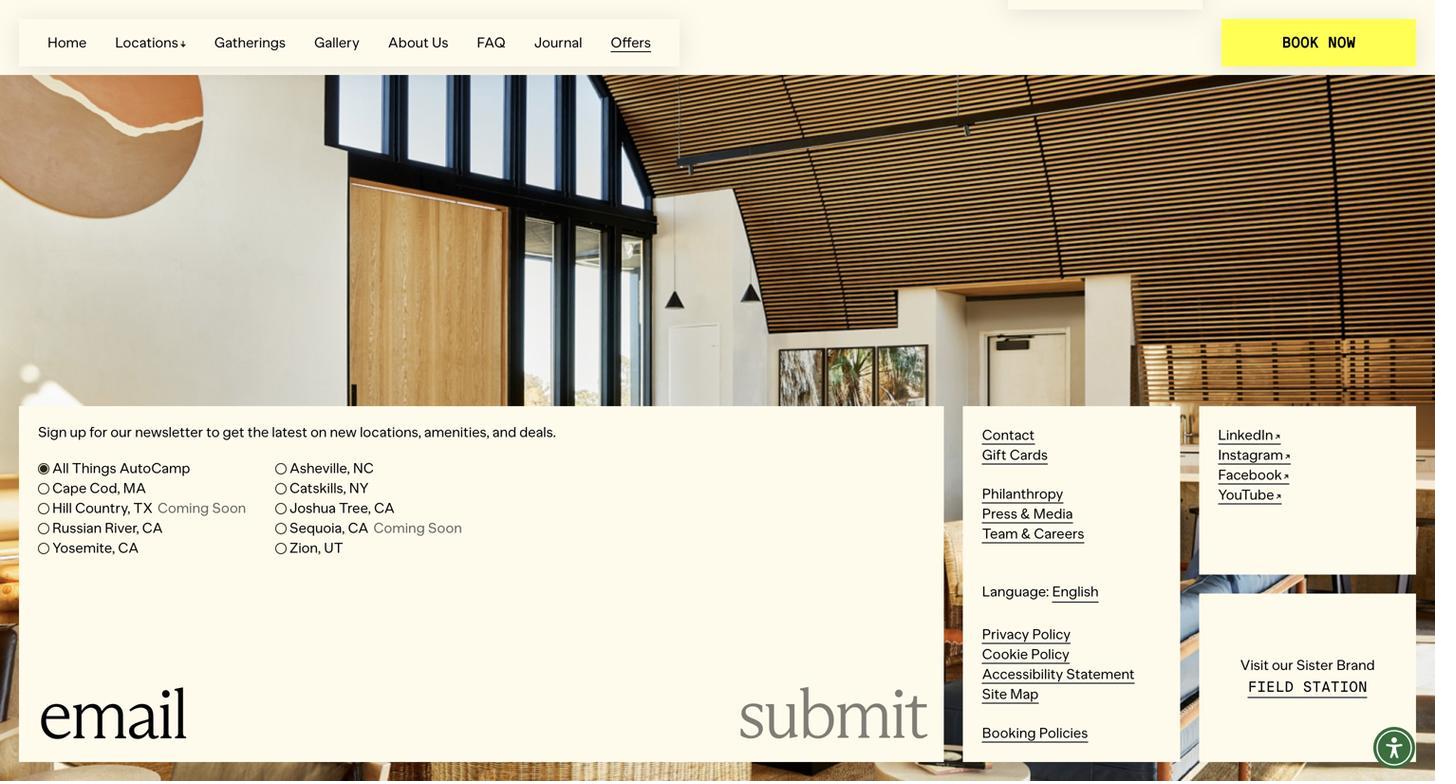 Task type: describe. For each thing, give the bounding box(es) containing it.
youtube link
[[1219, 486, 1282, 505]]

philanthropy press & media team & careers
[[983, 485, 1085, 543]]

philanthropy link
[[983, 485, 1064, 504]]

about us link
[[388, 34, 449, 51]]

booking
[[983, 725, 1037, 742]]

book now button
[[1222, 19, 1417, 66]]

accessibility statement link
[[983, 666, 1135, 684]]

philanthropy
[[983, 485, 1064, 503]]

careers
[[1034, 525, 1085, 543]]

linkedin instagram facebook youtube
[[1219, 427, 1284, 504]]

contact link
[[983, 427, 1035, 445]]

facebook
[[1219, 466, 1283, 484]]

autocamp
[[119, 460, 190, 477]]

gatherings link
[[214, 34, 286, 51]]

visit
[[1241, 657, 1270, 674]]

language:
[[983, 583, 1053, 601]]

field station link
[[1248, 677, 1368, 698]]

map
[[1011, 686, 1039, 703]]

joshua
[[290, 500, 336, 517]]

home link
[[47, 34, 87, 51]]

asheville, nc cape cod, ma
[[52, 460, 374, 497]]

journal link
[[534, 34, 583, 51]]

ca down the tx
[[142, 520, 163, 537]]

joshua tree interior image
[[0, 75, 1436, 782]]

tree,
[[339, 500, 371, 517]]

gift cards link
[[983, 446, 1048, 465]]

site
[[983, 686, 1008, 703]]

sign up for our newsletter to get the latest on new locations, amenities, and deals.
[[38, 424, 556, 441]]

ca down river,
[[118, 540, 139, 557]]

field
[[1248, 678, 1294, 696]]

privacy
[[983, 626, 1030, 644]]

latest
[[272, 424, 308, 441]]

river,
[[105, 520, 139, 537]]

for
[[89, 424, 108, 441]]

youtube
[[1219, 486, 1275, 504]]

0 vertical spatial our
[[111, 424, 132, 441]]

soon inside sequoia, ca coming soon yosemite, ca
[[428, 520, 462, 537]]

sequoia, ca coming soon yosemite, ca
[[52, 520, 462, 557]]

faq
[[477, 34, 506, 51]]

ca down tree, at bottom
[[348, 520, 369, 537]]

press
[[983, 505, 1018, 523]]

booking policies link
[[983, 725, 1089, 743]]

ca right tree, at bottom
[[374, 500, 395, 517]]

faq link
[[477, 34, 506, 51]]

get
[[223, 424, 245, 441]]

and
[[493, 424, 517, 441]]

facebook link
[[1219, 466, 1290, 485]]

team & careers link
[[983, 525, 1085, 544]]

site map link
[[983, 686, 1039, 704]]

sister
[[1297, 657, 1334, 674]]

russian
[[52, 520, 102, 537]]

about us
[[388, 34, 449, 51]]

catskills, ny hill country, tx coming soon
[[52, 480, 369, 517]]

linkedin link
[[1219, 427, 1281, 445]]

instagram
[[1219, 446, 1284, 464]]

joshua tree, ca russian river, ca
[[52, 500, 395, 537]]

on
[[311, 424, 327, 441]]

country,
[[75, 500, 130, 517]]

statement
[[1067, 666, 1135, 683]]

asheville,
[[290, 460, 350, 477]]

booking policies
[[983, 725, 1089, 742]]

now
[[1329, 33, 1356, 52]]

zion, ut
[[290, 540, 343, 557]]

sequoia,
[[290, 520, 345, 537]]

coming inside catskills, ny hill country, tx coming soon
[[158, 500, 209, 517]]

newsletter
[[135, 424, 203, 441]]

cape
[[52, 480, 87, 497]]

offers link
[[611, 34, 651, 52]]

home
[[47, 34, 87, 51]]

the
[[248, 424, 269, 441]]



Task type: vqa. For each thing, say whether or not it's contained in the screenshot.
"1 / 2"
no



Task type: locate. For each thing, give the bounding box(es) containing it.
submit button
[[738, 669, 926, 757]]

all
[[52, 460, 69, 477]]

yosemite,
[[52, 540, 115, 557]]

0 vertical spatial policy
[[1033, 626, 1071, 644]]

amenities,
[[424, 424, 490, 441]]

gift
[[983, 446, 1007, 464]]

0 vertical spatial &
[[1021, 505, 1031, 523]]

about
[[388, 34, 429, 51]]

brand
[[1337, 657, 1376, 674]]

offers
[[611, 34, 651, 51]]

deals.
[[520, 424, 556, 441]]

contact
[[983, 427, 1035, 444]]

1 & from the top
[[1021, 505, 1031, 523]]

ca
[[374, 500, 395, 517], [142, 520, 163, 537], [348, 520, 369, 537], [118, 540, 139, 557]]

coming right the tx
[[158, 500, 209, 517]]

soon inside catskills, ny hill country, tx coming soon
[[212, 500, 246, 517]]

0 horizontal spatial our
[[111, 424, 132, 441]]

1 vertical spatial policy
[[1031, 646, 1070, 663]]

book now
[[1283, 33, 1356, 52]]

policy up cookie policy link on the right of the page
[[1033, 626, 1071, 644]]

cod,
[[90, 480, 120, 497]]

1 vertical spatial &
[[1022, 525, 1031, 543]]

journal
[[534, 34, 583, 51]]

0 vertical spatial soon
[[212, 500, 246, 517]]

&
[[1021, 505, 1031, 523], [1022, 525, 1031, 543]]

& down press & media link
[[1022, 525, 1031, 543]]

email email field
[[38, 670, 738, 758]]

sign
[[38, 424, 67, 441]]

policies
[[1040, 725, 1089, 742]]

coming
[[158, 500, 209, 517], [374, 520, 425, 537]]

privacy policy cookie policy accessibility statement site map
[[983, 626, 1135, 703]]

cookie policy link
[[983, 646, 1070, 664]]

book now banner
[[0, 0, 1436, 85]]

cards
[[1010, 446, 1048, 464]]

& down philanthropy link
[[1021, 505, 1031, 523]]

linkedin
[[1219, 427, 1274, 444]]

locations,
[[360, 424, 421, 441]]

ny
[[349, 480, 369, 497]]

things
[[72, 460, 116, 477]]

station
[[1304, 678, 1368, 696]]

1 vertical spatial our
[[1273, 657, 1294, 674]]

1 horizontal spatial coming
[[374, 520, 425, 537]]

1 vertical spatial coming
[[374, 520, 425, 537]]

1 horizontal spatial soon
[[428, 520, 462, 537]]

cookie
[[983, 646, 1029, 663]]

to
[[206, 424, 220, 441]]

catskills,
[[290, 480, 346, 497]]

tx
[[133, 500, 153, 517]]

gatherings
[[214, 34, 286, 51]]

new
[[330, 424, 357, 441]]

zion,
[[290, 540, 321, 557]]

1 vertical spatial soon
[[428, 520, 462, 537]]

book
[[1283, 33, 1319, 52]]

soon
[[212, 500, 246, 517], [428, 520, 462, 537]]

visit our sister brand field station
[[1241, 657, 1376, 696]]

1 horizontal spatial our
[[1273, 657, 1294, 674]]

press & media link
[[983, 505, 1073, 524]]

gallery
[[314, 34, 360, 51]]

coming down nc
[[374, 520, 425, 537]]

ut
[[324, 540, 343, 557]]

media
[[1034, 505, 1073, 523]]

team
[[983, 525, 1019, 543]]

0 vertical spatial coming
[[158, 500, 209, 517]]

ma
[[123, 480, 146, 497]]

locations
[[115, 34, 178, 51]]

policy up accessibility statement 'link'
[[1031, 646, 1070, 663]]

policy
[[1033, 626, 1071, 644], [1031, 646, 1070, 663]]

0 horizontal spatial soon
[[212, 500, 246, 517]]

our right for
[[111, 424, 132, 441]]

us
[[432, 34, 449, 51]]

hill
[[52, 500, 72, 517]]

instagram link
[[1219, 446, 1291, 465]]

our up field at the bottom right of the page
[[1273, 657, 1294, 674]]

up
[[70, 424, 86, 441]]

coming inside sequoia, ca coming soon yosemite, ca
[[374, 520, 425, 537]]

contact gift cards
[[983, 427, 1048, 464]]

2 & from the top
[[1022, 525, 1031, 543]]

nc
[[353, 460, 374, 477]]

accessibility
[[983, 666, 1064, 683]]

0 horizontal spatial coming
[[158, 500, 209, 517]]

all things autocamp
[[52, 460, 190, 477]]

locations link
[[115, 34, 186, 51]]

our
[[111, 424, 132, 441], [1273, 657, 1294, 674]]

our inside visit our sister brand field station
[[1273, 657, 1294, 674]]

gallery link
[[314, 34, 360, 51]]



